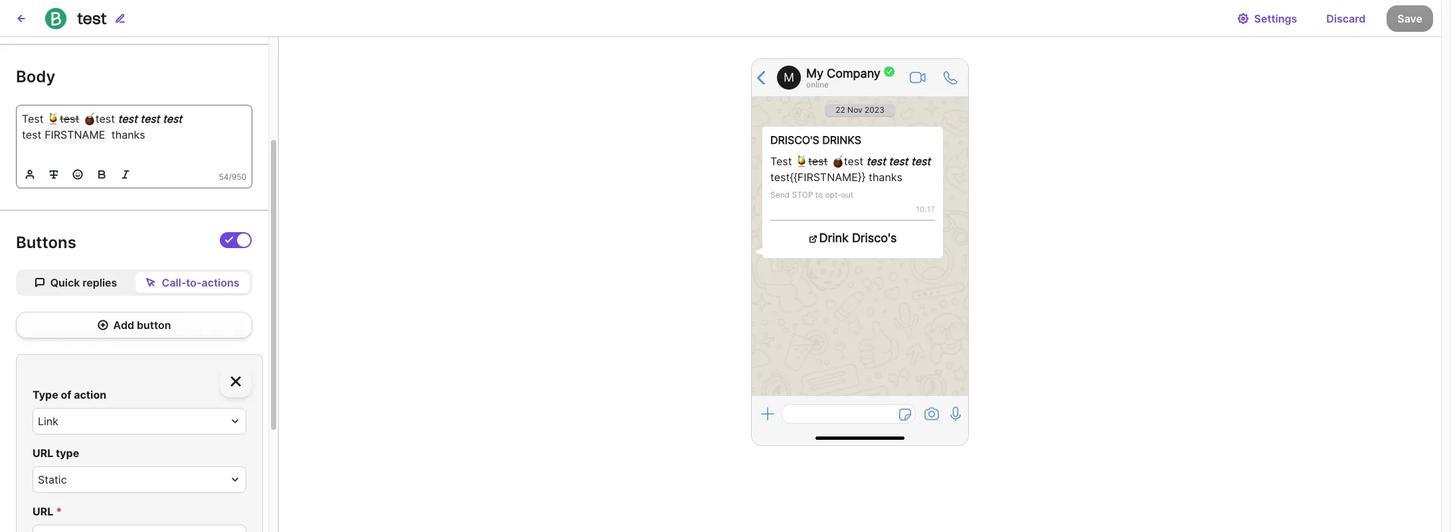 Task type: describe. For each thing, give the bounding box(es) containing it.
back button image
[[16, 13, 27, 24]]

test 🍹 test 🧉test
[[22, 112, 115, 126]]

url for url *
[[33, 506, 53, 519]]

add button
[[113, 319, 171, 332]]

type of action
[[33, 389, 106, 402]]

add button button
[[16, 312, 252, 339]]

to
[[815, 190, 823, 200]]

m
[[784, 70, 794, 84]]

drink
[[819, 231, 849, 245]]

drisco's drinks
[[771, 134, 861, 147]]

edit template name image
[[115, 13, 125, 24]]

call-to-actions
[[162, 276, 239, 290]]

of
[[61, 389, 71, 402]]

body
[[16, 67, 55, 86]]

🧉test for test 🍹 test 🧉test test test test
[[831, 155, 864, 168]]

online
[[806, 79, 829, 89]]

url *
[[33, 506, 62, 519]]

test for test 🍹 test 🧉test
[[22, 112, 44, 126]]

quick replies
[[50, 276, 117, 290]]

replies
[[83, 276, 117, 290]]

950
[[232, 172, 246, 182]]

/
[[229, 172, 232, 182]]

⁠⁠⁠⁠⁠⁠⁠ thanks
[[108, 128, 145, 142]]

{{firstname}} thanks
[[790, 171, 903, 184]]

action
[[74, 389, 106, 402]]

to-
[[186, 276, 202, 290]]

url for url type
[[33, 447, 53, 460]]

company
[[827, 66, 881, 80]]

link button
[[33, 409, 246, 435]]

out
[[841, 190, 854, 200]]

type
[[33, 389, 58, 402]]

call-
[[162, 276, 186, 290]]

10:17
[[916, 205, 935, 215]]

test 🍹 test 🧉test test test test
[[771, 155, 931, 168]]

save
[[1398, 12, 1423, 25]]

{{firstname}}
[[790, 171, 866, 184]]

my
[[806, 66, 824, 80]]

settings
[[1254, 12, 1298, 25]]

actions
[[202, 276, 239, 290]]



Task type: locate. For each thing, give the bounding box(es) containing it.
drinks
[[823, 134, 861, 147]]

test down the body
[[22, 112, 44, 126]]

opt-
[[825, 190, 841, 200]]

type
[[56, 447, 79, 460]]

🍹 down drisco's
[[795, 155, 808, 168]]

22
[[836, 105, 845, 115]]

Rich Text Editor, main text field
[[17, 106, 252, 162]]

settings button
[[1227, 5, 1308, 32]]

send
[[771, 190, 790, 200]]

link
[[38, 415, 58, 429]]

drisco's
[[771, 134, 820, 147]]

2023
[[865, 105, 885, 115]]

url left *
[[33, 506, 53, 519]]

test
[[77, 8, 107, 28], [60, 112, 79, 126], [118, 112, 137, 126], [140, 112, 160, 126], [163, 112, 182, 126], [22, 128, 41, 142], [771, 155, 934, 184], [808, 155, 828, 168], [867, 155, 886, 168], [889, 155, 908, 168], [911, 155, 931, 168]]

0 vertical spatial url
[[33, 447, 53, 460]]

None checkbox
[[220, 233, 252, 249]]

🧉test up {{firstname}} thanks
[[831, 155, 864, 168]]

test test test test firstname ⁠⁠⁠⁠⁠⁠⁠ thanks
[[22, 112, 182, 142]]

buttons
[[16, 233, 76, 253]]

🧉test
[[82, 112, 115, 126], [831, 155, 864, 168]]

22 nov 2023
[[836, 105, 885, 115]]

drink drisco's
[[819, 231, 897, 245]]

🧉test inside rich text editor, main text box
[[82, 112, 115, 126]]

test down drisco's
[[771, 155, 792, 168]]

0 horizontal spatial test
[[22, 112, 44, 126]]

0 horizontal spatial 🍹
[[46, 112, 60, 126]]

stop
[[792, 190, 813, 200]]

button
[[137, 319, 171, 332]]

quick replies button
[[19, 272, 133, 294]]

url
[[33, 447, 53, 460], [33, 506, 53, 519]]

add
[[113, 319, 134, 332]]

1 vertical spatial test
[[771, 155, 792, 168]]

my company online
[[806, 66, 881, 89]]

1 horizontal spatial 🧉test
[[831, 155, 864, 168]]

2 url from the top
[[33, 506, 53, 519]]

1 vertical spatial 🧉test
[[831, 155, 864, 168]]

🍹 up firstname
[[46, 112, 60, 126]]

🍹
[[46, 112, 60, 126], [795, 155, 808, 168]]

discard
[[1327, 12, 1366, 25]]

dialog
[[1441, 0, 1451, 533]]

0 vertical spatial test
[[22, 112, 44, 126]]

static button
[[33, 467, 246, 494]]

🍹 inside rich text editor, main text box
[[46, 112, 60, 126]]

54
[[219, 172, 229, 182]]

1 vertical spatial 🍹
[[795, 155, 808, 168]]

0 vertical spatial 🍹
[[46, 112, 60, 126]]

save button
[[1387, 5, 1433, 32]]

test for test 🍹 test 🧉test test test test
[[771, 155, 792, 168]]

quick
[[50, 276, 80, 290]]

firstname
[[45, 128, 105, 142]]

1 url from the top
[[33, 447, 53, 460]]

🧉test up firstname
[[82, 112, 115, 126]]

🍹 for test 🍹 test 🧉test
[[46, 112, 60, 126]]

discard button
[[1316, 5, 1377, 32]]

nov
[[848, 105, 863, 115]]

🧉test for test 🍹 test 🧉test
[[82, 112, 115, 126]]

*
[[56, 506, 62, 519]]

url left type
[[33, 447, 53, 460]]

54 / 950
[[219, 172, 246, 182]]

static
[[38, 474, 67, 487]]

1 vertical spatial url
[[33, 506, 53, 519]]

1 horizontal spatial test
[[771, 155, 792, 168]]

🍹 for test 🍹 test 🧉test test test test
[[795, 155, 808, 168]]

call-to-actions button
[[136, 272, 250, 294]]

0 vertical spatial 🧉test
[[82, 112, 115, 126]]

test
[[22, 112, 44, 126], [771, 155, 792, 168]]

send stop to opt-out 10:17
[[771, 190, 935, 215]]

test inside rich text editor, main text box
[[22, 112, 44, 126]]

url type
[[33, 447, 79, 460]]

0 horizontal spatial 🧉test
[[82, 112, 115, 126]]

1 horizontal spatial 🍹
[[795, 155, 808, 168]]

thanks
[[869, 171, 903, 184]]

drisco's
[[852, 231, 897, 245]]



Task type: vqa. For each thing, say whether or not it's contained in the screenshot.
the bottommost for
no



